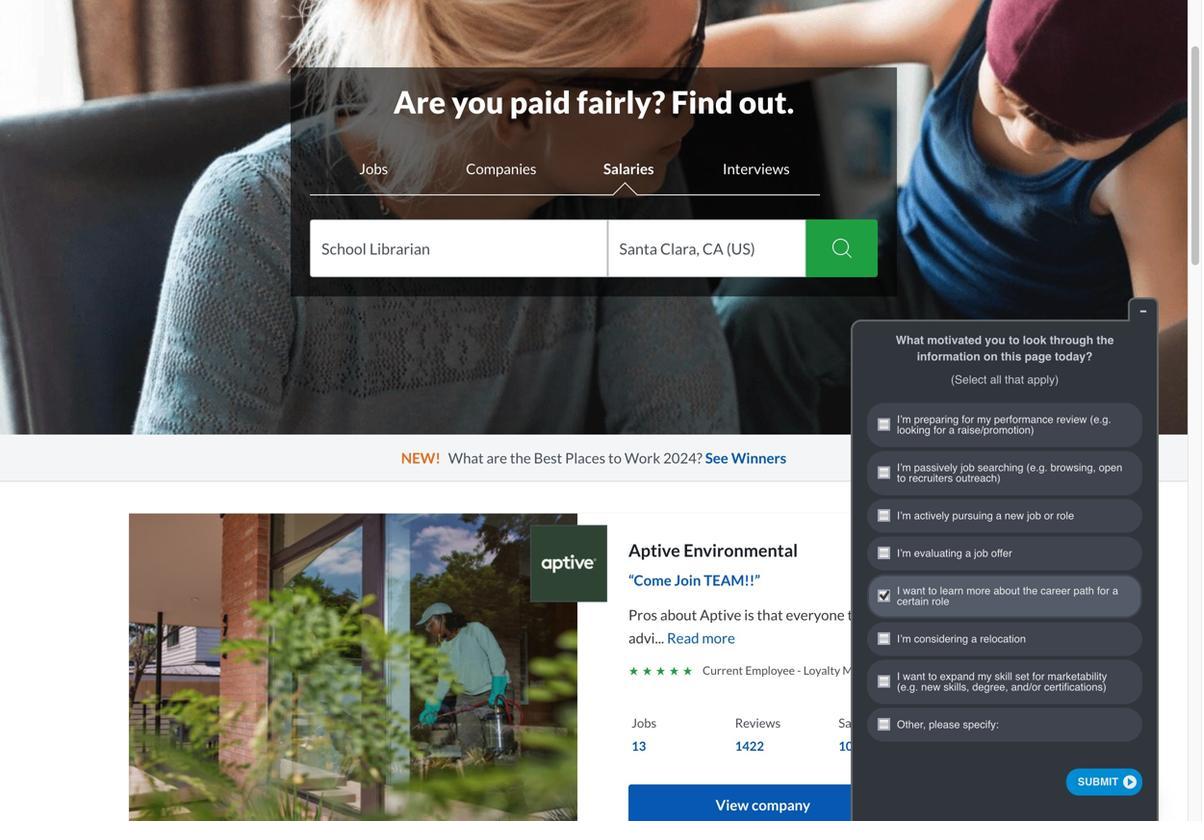 Task type: locate. For each thing, give the bounding box(es) containing it.
for inside i want to learn more about the career path for a certain role
[[1098, 585, 1110, 597]]

that down ""come join team!!"" link
[[848, 606, 874, 623]]

i'm
[[897, 414, 912, 426], [897, 462, 912, 474], [897, 510, 912, 522], [897, 548, 912, 560], [897, 633, 912, 645]]

salaries down fairly?
[[604, 160, 654, 177]]

i'm for i'm preparing for my performance review (e.g. looking for a raise/promotion)
[[897, 414, 912, 426]]

0 vertical spatial role
[[1057, 510, 1075, 522]]

my left skill
[[978, 671, 992, 683]]

0 horizontal spatial about
[[661, 606, 697, 623]]

you right are
[[452, 83, 504, 120]]

job inside i'm passively job searching (e.g. browsing, open to recruiters outreach)
[[961, 462, 975, 474]]

that
[[1005, 373, 1025, 387], [757, 606, 783, 623], [848, 606, 874, 623]]

job
[[961, 462, 975, 474], [1028, 510, 1042, 522], [975, 548, 989, 560]]

that right all
[[1005, 373, 1025, 387]]

1 horizontal spatial (e.g.
[[1027, 462, 1048, 474]]

0 vertical spatial salaries
[[604, 160, 654, 177]]

interviews link
[[939, 712, 1043, 758]]

what up information on the right top
[[896, 334, 924, 347]]

manager
[[843, 664, 888, 678]]

i'm for i'm passively job searching (e.g. browsing, open to recruiters outreach)
[[897, 462, 912, 474]]

i'm up in
[[897, 633, 912, 645]]

considering
[[915, 633, 969, 645]]

or inside pros about aptive is that everyone that you encounter for help or advi...
[[1022, 606, 1036, 623]]

about inside i want to learn more about the career path for a certain role
[[994, 585, 1021, 597]]

0 horizontal spatial (e.g.
[[897, 681, 919, 693]]

None field
[[310, 220, 608, 277], [608, 220, 807, 277]]

role down browsing,
[[1057, 510, 1075, 522]]

my
[[978, 414, 992, 426], [978, 671, 992, 683]]

1 horizontal spatial salaries
[[839, 715, 882, 731]]

the left career
[[1023, 585, 1038, 597]]

a inside i want to learn more about the career path for a certain role
[[1113, 585, 1119, 597]]

1 horizontal spatial role
[[1057, 510, 1075, 522]]

to left learn on the right bottom of page
[[929, 585, 938, 597]]

new!
[[401, 449, 441, 467]]

jobs
[[359, 160, 388, 177], [632, 715, 657, 731]]

i'm passively job searching (e.g. browsing, open to recruiters outreach)
[[897, 462, 1123, 485]]

read
[[667, 629, 700, 646]]

aptive left is
[[700, 606, 742, 623]]

1 i'm from the top
[[897, 414, 912, 426]]

2 i from the top
[[897, 671, 900, 683]]

2 horizontal spatial that
[[1005, 373, 1025, 387]]

new
[[1005, 510, 1025, 522], [922, 681, 941, 693]]

certifications)
[[1045, 681, 1107, 693]]

i for i want to learn more about the career path for a certain role
[[897, 585, 900, 597]]

0 vertical spatial i
[[897, 585, 900, 597]]

i'm left evaluating
[[897, 548, 912, 560]]

more right learn on the right bottom of page
[[967, 585, 991, 597]]

you up on
[[985, 334, 1006, 347]]

role
[[1057, 510, 1075, 522], [932, 596, 950, 608]]

are you paid fairly? find out.
[[394, 83, 795, 120]]

about up help
[[994, 585, 1021, 597]]

0 horizontal spatial salaries
[[604, 160, 654, 177]]

0 vertical spatial about
[[994, 585, 1021, 597]]

best
[[534, 449, 563, 467]]

winners
[[732, 449, 787, 467]]

1 vertical spatial more
[[702, 629, 736, 646]]

more up the current
[[702, 629, 736, 646]]

for left help
[[971, 606, 990, 623]]

a right path
[[1113, 585, 1119, 597]]

career
[[1041, 585, 1071, 597]]

offer
[[992, 548, 1013, 560]]

0 vertical spatial jobs
[[359, 160, 388, 177]]

1 want from the top
[[903, 585, 926, 597]]

0 horizontal spatial role
[[932, 596, 950, 608]]

2 vertical spatial you
[[877, 606, 900, 623]]

a right looking
[[949, 424, 955, 436]]

1 vertical spatial (e.g.
[[1027, 462, 1048, 474]]

1 vertical spatial aptive
[[700, 606, 742, 623]]

i inside i want to expand my skill set for marketability (e.g. new skills, degree,  and/or certifications)
[[897, 671, 900, 683]]

work
[[625, 449, 661, 467]]

1 my from the top
[[978, 414, 992, 426]]

i want to expand my skill set for marketability (e.g. new skills, degree,  and/or certifications)
[[897, 671, 1108, 693]]

join
[[675, 571, 701, 589]]

Keyword field
[[322, 220, 596, 277]]

to
[[1009, 334, 1020, 347], [609, 449, 622, 467], [897, 472, 906, 485], [929, 585, 938, 597], [929, 671, 938, 683]]

i for i want to expand my skill set for marketability (e.g. new skills, degree,  and/or certifications)
[[897, 671, 900, 683]]

new up the offer
[[1005, 510, 1025, 522]]

1 vertical spatial my
[[978, 671, 992, 683]]

role right certain
[[932, 596, 950, 608]]

1 vertical spatial salaries
[[839, 715, 882, 731]]

in
[[891, 664, 900, 678]]

2 i'm from the top
[[897, 462, 912, 474]]

more
[[967, 585, 991, 597], [702, 629, 736, 646]]

relocation
[[980, 633, 1026, 645]]

new down "livermore,"
[[922, 681, 941, 693]]

what inside what motivated you to look through the information on this page today? (select all that apply)
[[896, 334, 924, 347]]

job right "passively"
[[961, 462, 975, 474]]

0 vertical spatial (e.g.
[[1091, 414, 1112, 426]]

1 horizontal spatial what
[[896, 334, 924, 347]]

1 i from the top
[[897, 585, 900, 597]]

i'm inside i'm preparing for my performance review (e.g. looking for a raise/promotion)
[[897, 414, 912, 426]]

the for i want to learn more about the career path for a certain role
[[1023, 585, 1038, 597]]

0 vertical spatial want
[[903, 585, 926, 597]]

i
[[897, 585, 900, 597], [897, 671, 900, 683]]

about
[[994, 585, 1021, 597], [661, 606, 697, 623]]

i'm left preparing
[[897, 414, 912, 426]]

what left are
[[449, 449, 484, 467]]

browsing,
[[1051, 462, 1096, 474]]

0 vertical spatial or
[[1045, 510, 1054, 522]]

or down browsing,
[[1045, 510, 1054, 522]]

want for i want to learn more about the career path for a certain role
[[903, 585, 926, 597]]

want inside i want to learn more about the career path for a certain role
[[903, 585, 926, 597]]

read more link
[[664, 629, 736, 646]]

1 horizontal spatial the
[[1023, 585, 1038, 597]]

1 horizontal spatial jobs
[[632, 715, 657, 731]]

0 horizontal spatial what
[[449, 449, 484, 467]]

1 horizontal spatial aptive
[[700, 606, 742, 623]]

(e.g.
[[1091, 414, 1112, 426], [1027, 462, 1048, 474], [897, 681, 919, 693]]

0 horizontal spatial interviews
[[723, 160, 790, 177]]

Location field
[[619, 220, 795, 277]]

reviews 1422
[[735, 715, 781, 754]]

that inside what motivated you to look through the information on this page today? (select all that apply)
[[1005, 373, 1025, 387]]

i left learn on the right bottom of page
[[897, 585, 900, 597]]

to left recruiters
[[897, 472, 906, 485]]

for
[[962, 414, 975, 426], [934, 424, 946, 436], [1098, 585, 1110, 597], [971, 606, 990, 623], [1033, 671, 1045, 683]]

1 vertical spatial jobs
[[632, 715, 657, 731]]

1 horizontal spatial or
[[1045, 510, 1054, 522]]

to left expand
[[929, 671, 938, 683]]

2 vertical spatial the
[[1023, 585, 1038, 597]]

page
[[1025, 350, 1052, 363]]

the
[[1097, 334, 1114, 347], [510, 449, 531, 467], [1023, 585, 1038, 597]]

"come
[[629, 571, 672, 589]]

you left encounter
[[877, 606, 900, 623]]

on
[[984, 350, 998, 363]]

0 horizontal spatial jobs
[[359, 160, 388, 177]]

interviews down skills,
[[942, 715, 1001, 731]]

0 vertical spatial interviews
[[723, 160, 790, 177]]

2 vertical spatial (e.g.
[[897, 681, 919, 693]]

1 vertical spatial want
[[903, 671, 926, 683]]

2 want from the top
[[903, 671, 926, 683]]

to inside i want to expand my skill set for marketability (e.g. new skills, degree,  and/or certifications)
[[929, 671, 938, 683]]

advi...
[[629, 629, 664, 646]]

0 horizontal spatial the
[[510, 449, 531, 467]]

1 vertical spatial new
[[922, 681, 941, 693]]

0 vertical spatial new
[[1005, 510, 1025, 522]]

outreach)
[[956, 472, 1001, 485]]

or
[[1045, 510, 1054, 522], [1022, 606, 1036, 623]]

expand
[[940, 671, 975, 683]]

aptive up '"come'
[[629, 540, 681, 561]]

(e.g. down in
[[897, 681, 919, 693]]

0 vertical spatial what
[[896, 334, 924, 347]]

find
[[672, 83, 733, 120]]

1 vertical spatial you
[[985, 334, 1006, 347]]

interviews down out.
[[723, 160, 790, 177]]

(e.g. right review
[[1091, 414, 1112, 426]]

1 horizontal spatial about
[[994, 585, 1021, 597]]

employee
[[746, 664, 795, 678]]

1 vertical spatial i
[[897, 671, 900, 683]]

want inside i want to expand my skill set for marketability (e.g. new skills, degree,  and/or certifications)
[[903, 671, 926, 683]]

looking
[[897, 424, 931, 436]]

actively
[[915, 510, 950, 522]]

4 i'm from the top
[[897, 548, 912, 560]]

1 vertical spatial interviews
[[942, 715, 1001, 731]]

0 horizontal spatial or
[[1022, 606, 1036, 623]]

want
[[903, 585, 926, 597], [903, 671, 926, 683]]

the right are
[[510, 449, 531, 467]]

fairly?
[[577, 83, 666, 120]]

2 horizontal spatial you
[[985, 334, 1006, 347]]

2 horizontal spatial (e.g.
[[1091, 414, 1112, 426]]

2 my from the top
[[978, 671, 992, 683]]

more inside i want to learn more about the career path for a certain role
[[967, 585, 991, 597]]

0 vertical spatial more
[[967, 585, 991, 597]]

you inside what motivated you to look through the information on this page today? (select all that apply)
[[985, 334, 1006, 347]]

the inside what motivated you to look through the information on this page today? (select all that apply)
[[1097, 334, 1114, 347]]

0 vertical spatial you
[[452, 83, 504, 120]]

1 vertical spatial or
[[1022, 606, 1036, 623]]

0 vertical spatial aptive
[[629, 540, 681, 561]]

aptive
[[629, 540, 681, 561], [700, 606, 742, 623]]

5 i'm from the top
[[897, 633, 912, 645]]

1 horizontal spatial more
[[967, 585, 991, 597]]

a right evaluating
[[966, 548, 972, 560]]

for right set
[[1033, 671, 1045, 683]]

evaluating
[[915, 548, 963, 560]]

0 vertical spatial the
[[1097, 334, 1114, 347]]

0 horizontal spatial new
[[922, 681, 941, 693]]

1 vertical spatial role
[[932, 596, 950, 608]]

(e.g. left browsing,
[[1027, 462, 1048, 474]]

i'm left "passively"
[[897, 462, 912, 474]]

skills,
[[944, 681, 970, 693]]

i left "livermore,"
[[897, 671, 900, 683]]

interviews
[[723, 160, 790, 177], [942, 715, 1001, 731]]

job left the offer
[[975, 548, 989, 560]]

company
[[752, 796, 811, 814]]

job down i'm passively job searching (e.g. browsing, open to recruiters outreach)
[[1028, 510, 1042, 522]]

new! what are the best places to work 2024? see winners
[[401, 449, 787, 467]]

are
[[487, 449, 507, 467]]

i'm for i'm actively pursuing a new job or role
[[897, 510, 912, 522]]

2 horizontal spatial the
[[1097, 334, 1114, 347]]

0 vertical spatial job
[[961, 462, 975, 474]]

3 i'm from the top
[[897, 510, 912, 522]]

out.
[[739, 83, 795, 120]]

want right in
[[903, 671, 926, 683]]

the inside i want to learn more about the career path for a certain role
[[1023, 585, 1038, 597]]

1 none field from the left
[[310, 220, 608, 277]]

0 horizontal spatial aptive
[[629, 540, 681, 561]]

the right through
[[1097, 334, 1114, 347]]

that right is
[[757, 606, 783, 623]]

view company
[[716, 796, 811, 814]]

review
[[1057, 414, 1088, 426]]

salaries for salaries
[[604, 160, 654, 177]]

you
[[452, 83, 504, 120], [985, 334, 1006, 347], [877, 606, 900, 623]]

jobs for jobs
[[359, 160, 388, 177]]

or right help
[[1022, 606, 1036, 623]]

to up this
[[1009, 334, 1020, 347]]

salaries up 1099
[[839, 715, 882, 731]]

you inside pros about aptive is that everyone that you encounter for help or advi...
[[877, 606, 900, 623]]

1 horizontal spatial you
[[877, 606, 900, 623]]

what
[[896, 334, 924, 347], [449, 449, 484, 467]]

performance
[[995, 414, 1054, 426]]

i'm inside i'm passively job searching (e.g. browsing, open to recruiters outreach)
[[897, 462, 912, 474]]

i inside i want to learn more about the career path for a certain role
[[897, 585, 900, 597]]

my left performance at the bottom
[[978, 414, 992, 426]]

want for i want to expand my skill set for marketability (e.g. new skills, degree,  and/or certifications)
[[903, 671, 926, 683]]

(e.g. inside i want to expand my skill set for marketability (e.g. new skills, degree,  and/or certifications)
[[897, 681, 919, 693]]

motivated
[[928, 334, 982, 347]]

submit
[[1078, 776, 1119, 788]]

1 vertical spatial about
[[661, 606, 697, 623]]

about up the read
[[661, 606, 697, 623]]

recruiters
[[909, 472, 953, 485]]

for right path
[[1098, 585, 1110, 597]]

i'm left actively
[[897, 510, 912, 522]]

2 none field from the left
[[608, 220, 807, 277]]

0 vertical spatial my
[[978, 414, 992, 426]]

want up encounter
[[903, 585, 926, 597]]



Task type: vqa. For each thing, say whether or not it's contained in the screenshot.
the topmost or
yes



Task type: describe. For each thing, give the bounding box(es) containing it.
current
[[703, 664, 743, 678]]

is
[[745, 606, 755, 623]]

path
[[1074, 585, 1095, 597]]

open
[[1099, 462, 1123, 474]]

ca
[[959, 664, 975, 678]]

a left the relocation
[[972, 633, 978, 645]]

aptive inside pros about aptive is that everyone that you encounter for help or advi...
[[700, 606, 742, 623]]

read more
[[664, 629, 736, 646]]

jobs 13
[[632, 715, 657, 754]]

marketability
[[1048, 671, 1108, 683]]

2024?
[[664, 449, 703, 467]]

1422
[[735, 738, 764, 754]]

team!!"
[[704, 571, 761, 589]]

look
[[1023, 334, 1047, 347]]

specify:
[[963, 719, 999, 731]]

0 horizontal spatial that
[[757, 606, 783, 623]]

none field keyword
[[310, 220, 608, 277]]

please
[[929, 719, 960, 731]]

for inside i want to expand my skill set for marketability (e.g. new skills, degree,  and/or certifications)
[[1033, 671, 1045, 683]]

searching
[[978, 462, 1024, 474]]

-
[[798, 664, 802, 678]]

i'm considering a relocation
[[897, 633, 1026, 645]]

jobs for jobs 13
[[632, 715, 657, 731]]

set
[[1016, 671, 1030, 683]]

13
[[632, 738, 646, 754]]

for inside pros about aptive is that everyone that you encounter for help or advi...
[[971, 606, 990, 623]]

degree,
[[973, 681, 1009, 693]]

(e.g. inside i'm passively job searching (e.g. browsing, open to recruiters outreach)
[[1027, 462, 1048, 474]]

a inside i'm preparing for my performance review (e.g. looking for a raise/promotion)
[[949, 424, 955, 436]]

aptive environmental
[[629, 540, 798, 561]]

1 vertical spatial the
[[510, 449, 531, 467]]

to inside what motivated you to look through the information on this page today? (select all that apply)
[[1009, 334, 1020, 347]]

i want to learn more about the career path for a certain role
[[897, 585, 1119, 608]]

(select
[[951, 373, 987, 387]]

1099
[[839, 738, 868, 754]]

for right looking
[[934, 424, 946, 436]]

i'm for i'm considering a relocation
[[897, 633, 912, 645]]

current employee - loyalty manager in livermore, ca
[[703, 664, 975, 678]]

my inside i want to expand my skill set for marketability (e.g. new skills, degree,  and/or certifications)
[[978, 671, 992, 683]]

to inside i'm passively job searching (e.g. browsing, open to recruiters outreach)
[[897, 472, 906, 485]]

view company link
[[629, 785, 898, 821]]

the for what motivated you to look through the information on this page today? (select all that apply)
[[1097, 334, 1114, 347]]

other, please specify:
[[897, 719, 999, 731]]

environmental
[[684, 540, 798, 561]]

1 vertical spatial job
[[1028, 510, 1042, 522]]

2 vertical spatial job
[[975, 548, 989, 560]]

all
[[991, 373, 1002, 387]]

view
[[716, 796, 749, 814]]

to left work on the bottom right of page
[[609, 449, 622, 467]]

certain
[[897, 596, 929, 608]]

livermore,
[[902, 664, 957, 678]]

i'm for i'm evaluating a job offer
[[897, 548, 912, 560]]

(e.g. inside i'm preparing for my performance review (e.g. looking for a raise/promotion)
[[1091, 414, 1112, 426]]

learn
[[940, 585, 964, 597]]

"come join team!!"
[[629, 571, 761, 589]]

encounter
[[903, 606, 968, 623]]

1 horizontal spatial interviews
[[942, 715, 1001, 731]]

preparing
[[915, 414, 959, 426]]

skill
[[995, 671, 1013, 683]]

"come join team!!" link
[[629, 569, 1043, 598]]

i'm evaluating a job offer
[[897, 548, 1013, 560]]

pros
[[629, 606, 658, 623]]

help
[[992, 606, 1020, 623]]

companies
[[466, 160, 537, 177]]

role inside i want to learn more about the career path for a certain role
[[932, 596, 950, 608]]

passively
[[915, 462, 958, 474]]

apply)
[[1028, 373, 1059, 387]]

places
[[565, 449, 606, 467]]

my inside i'm preparing for my performance review (e.g. looking for a raise/promotion)
[[978, 414, 992, 426]]

new inside i want to expand my skill set for marketability (e.g. new skills, degree,  and/or certifications)
[[922, 681, 941, 693]]

paid
[[510, 83, 571, 120]]

pros about aptive is that everyone that you encounter for help or advi...
[[629, 606, 1036, 646]]

1 horizontal spatial new
[[1005, 510, 1025, 522]]

loyalty
[[804, 664, 841, 678]]

through
[[1050, 334, 1094, 347]]

everyone
[[786, 606, 845, 623]]

this
[[1001, 350, 1022, 363]]

and/or
[[1012, 681, 1042, 693]]

a right pursuing
[[996, 510, 1002, 522]]

salaries 1099
[[839, 715, 882, 754]]

reviews
[[735, 715, 781, 731]]

pursuing
[[953, 510, 993, 522]]

homepage highlight image image
[[558, 297, 630, 321]]

1 vertical spatial what
[[449, 449, 484, 467]]

are
[[394, 83, 446, 120]]

1 horizontal spatial that
[[848, 606, 874, 623]]

0 horizontal spatial more
[[702, 629, 736, 646]]

other,
[[897, 719, 926, 731]]

i'm preparing for my performance review (e.g. looking for a raise/promotion)
[[897, 414, 1112, 436]]

information
[[917, 350, 981, 363]]

for right preparing
[[962, 414, 975, 426]]

0 horizontal spatial you
[[452, 83, 504, 120]]

today?
[[1055, 350, 1093, 363]]

raise/promotion)
[[958, 424, 1035, 436]]

to inside i want to learn more about the career path for a certain role
[[929, 585, 938, 597]]

none field location
[[608, 220, 807, 277]]

i'm actively pursuing a new job or role
[[897, 510, 1075, 522]]

see
[[706, 449, 729, 467]]

about inside pros about aptive is that everyone that you encounter for help or advi...
[[661, 606, 697, 623]]

salaries for salaries 1099
[[839, 715, 882, 731]]



